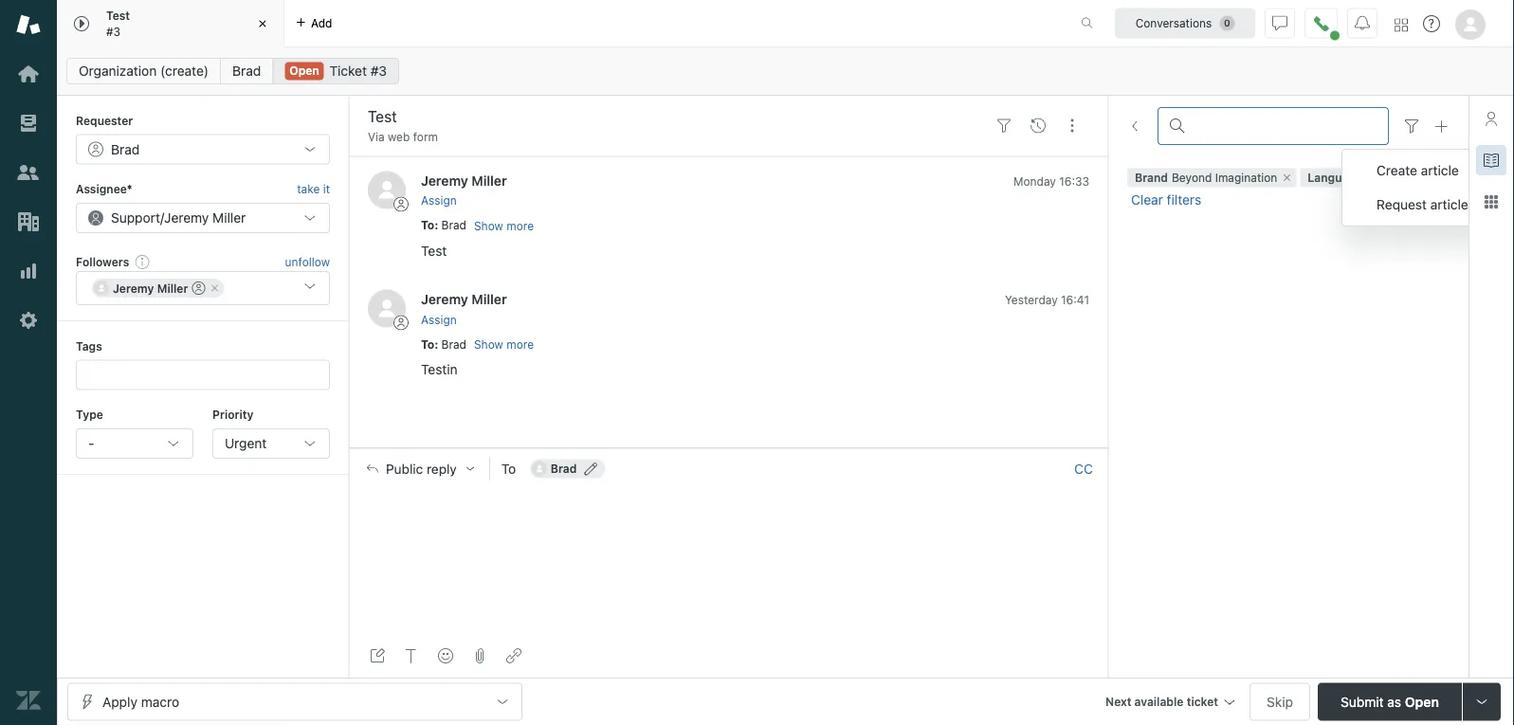 Task type: describe. For each thing, give the bounding box(es) containing it.
cc button
[[1074, 461, 1093, 478]]

customers image
[[16, 160, 41, 185]]

info on adding followers image
[[135, 254, 150, 269]]

take it button
[[297, 180, 330, 199]]

(create)
[[160, 63, 209, 79]]

test for test
[[421, 243, 447, 258]]

user is an agent image
[[192, 282, 205, 295]]

via
[[368, 130, 385, 144]]

test #3
[[106, 9, 130, 38]]

apply
[[102, 694, 137, 710]]

Yesterday 16:41 text field
[[1005, 293, 1090, 306]]

insert emojis image
[[438, 649, 453, 664]]

zendesk support image
[[16, 12, 41, 37]]

followers
[[76, 255, 129, 268]]

create article menu item
[[1343, 154, 1503, 188]]

submit
[[1341, 694, 1384, 710]]

request
[[1377, 197, 1427, 212]]

add attachment image
[[472, 649, 487, 664]]

: for testin
[[435, 337, 439, 351]]

tags
[[76, 340, 102, 353]]

Monday 16:33 text field
[[1014, 174, 1090, 188]]

hide composer image
[[721, 441, 736, 456]]

submit as open
[[1341, 694, 1440, 710]]

next
[[1106, 696, 1132, 709]]

monday 16:33
[[1014, 174, 1090, 188]]

draft mode image
[[370, 649, 385, 664]]

organization (create) button
[[66, 58, 221, 84]]

zendesk image
[[16, 688, 41, 713]]

assign button for testin
[[421, 311, 457, 328]]

jeremy down form
[[421, 173, 468, 188]]

requester
[[76, 114, 133, 127]]

knowledge image
[[1484, 153, 1499, 168]]

yesterday 16:41
[[1005, 293, 1090, 306]]

monday
[[1014, 174, 1056, 188]]

to for testin
[[421, 337, 435, 351]]

skip
[[1267, 694, 1293, 710]]

: for test
[[435, 219, 439, 232]]

yesterday
[[1005, 293, 1058, 306]]

form
[[413, 130, 438, 144]]

conversations button
[[1115, 8, 1256, 38]]

to : brad show more for test
[[421, 219, 534, 233]]

public reply
[[386, 461, 457, 477]]

request article
[[1377, 197, 1469, 212]]

customer context image
[[1484, 111, 1499, 126]]

show more button for test
[[474, 218, 534, 235]]

testin
[[421, 361, 458, 377]]

avatar image for test
[[368, 171, 406, 209]]

brand beyond imagination
[[1135, 171, 1278, 184]]

displays possible ticket submission types image
[[1475, 695, 1490, 710]]

imagination
[[1215, 171, 1278, 184]]

show more button for testin
[[474, 336, 534, 353]]

jeremy inside assignee* element
[[164, 210, 209, 226]]

jeremy miller option
[[92, 279, 224, 298]]

clear
[[1131, 191, 1163, 207]]

notifications image
[[1355, 16, 1370, 31]]

add link (cmd k) image
[[506, 649, 522, 664]]

test for test #3
[[106, 9, 130, 22]]

create or request article image
[[1435, 119, 1450, 134]]

requester element
[[76, 134, 330, 164]]

2 vertical spatial to
[[501, 461, 516, 477]]

urgent button
[[212, 429, 330, 459]]

-
[[88, 436, 94, 451]]

brand
[[1135, 171, 1168, 184]]

via web form
[[368, 130, 438, 144]]

clear filters link
[[1128, 191, 1206, 208]]

main element
[[0, 0, 57, 725]]

unfollow button
[[285, 253, 330, 270]]

followers element
[[76, 271, 330, 306]]

support / jeremy miller
[[111, 210, 246, 226]]

open inside secondary element
[[290, 64, 319, 77]]

jeremy miller assign for test
[[421, 173, 507, 207]]

format text image
[[404, 649, 419, 664]]

available
[[1135, 696, 1184, 709]]

edit user image
[[585, 463, 598, 476]]

en-
[[1367, 171, 1385, 184]]

organization (create)
[[79, 63, 209, 79]]

ticket
[[1187, 696, 1219, 709]]

1 horizontal spatial remove image
[[1402, 172, 1413, 183]]

web
[[388, 130, 410, 144]]

brad inside secondary element
[[232, 63, 261, 79]]

organization
[[79, 63, 157, 79]]

macro
[[141, 694, 179, 710]]

get help image
[[1423, 15, 1441, 32]]

close image
[[253, 14, 272, 33]]

conversationlabel log
[[349, 156, 1109, 448]]

brad link
[[220, 58, 273, 84]]

clear filters
[[1131, 191, 1202, 207]]

jeremy miller assign for testin
[[421, 291, 507, 326]]

language
[[1308, 171, 1363, 184]]

jeremy miller link for test
[[421, 173, 507, 188]]

jeremy miller
[[113, 282, 188, 295]]



Task type: locate. For each thing, give the bounding box(es) containing it.
remove image right user is an agent "icon"
[[209, 283, 220, 294]]

add button
[[285, 0, 344, 46]]

: down form
[[435, 219, 439, 232]]

zendesk products image
[[1395, 18, 1408, 32]]

jeremy down info on adding followers image
[[113, 282, 154, 295]]

1 vertical spatial more
[[507, 338, 534, 352]]

2 jeremy miller link from the top
[[421, 291, 507, 307]]

0 horizontal spatial open
[[290, 64, 319, 77]]

article left the apps image
[[1431, 197, 1469, 212]]

to left the klobrad84@gmail.com image
[[501, 461, 516, 477]]

jeremy miller assign up 'testin'
[[421, 291, 507, 326]]

article up request article
[[1421, 163, 1459, 178]]

ticket
[[330, 63, 367, 79]]

1 vertical spatial test
[[421, 243, 447, 258]]

events image
[[1031, 118, 1046, 133]]

0 vertical spatial to
[[421, 219, 435, 232]]

16:33
[[1060, 174, 1090, 188]]

test
[[106, 9, 130, 22], [421, 243, 447, 258]]

add
[[311, 17, 332, 30]]

miller
[[472, 173, 507, 188], [213, 210, 246, 226], [157, 282, 188, 295], [472, 291, 507, 307]]

miller inside assignee* element
[[213, 210, 246, 226]]

assign down form
[[421, 194, 457, 207]]

brad inside requester element
[[111, 141, 140, 157]]

to
[[421, 219, 435, 232], [421, 337, 435, 351], [501, 461, 516, 477]]

show for test
[[474, 220, 503, 233]]

unfollow
[[285, 255, 330, 268]]

0 vertical spatial show
[[474, 220, 503, 233]]

article
[[1421, 163, 1459, 178], [1431, 197, 1469, 212]]

skip button
[[1250, 683, 1311, 721]]

1 horizontal spatial test
[[421, 243, 447, 258]]

more
[[507, 220, 534, 233], [507, 338, 534, 352]]

1 to : brad show more from the top
[[421, 219, 534, 233]]

millerjeremy500@gmail.com image
[[94, 281, 109, 296]]

open left ticket
[[290, 64, 319, 77]]

1 vertical spatial article
[[1431, 197, 1469, 212]]

support
[[111, 210, 160, 226]]

test inside 'conversationlabel' log
[[421, 243, 447, 258]]

jeremy right the support
[[164, 210, 209, 226]]

/
[[160, 210, 164, 226]]

test inside tab
[[106, 9, 130, 22]]

1 : from the top
[[435, 219, 439, 232]]

jeremy miller assign
[[421, 173, 507, 207], [421, 291, 507, 326]]

to for test
[[421, 219, 435, 232]]

back image
[[1128, 119, 1143, 134]]

take it
[[297, 182, 330, 196]]

None field
[[1193, 118, 1377, 135]]

views image
[[16, 111, 41, 136]]

avatar image for testin
[[368, 290, 406, 328]]

0 horizontal spatial #3
[[106, 25, 121, 38]]

filter image
[[997, 118, 1012, 133]]

public reply button
[[350, 449, 489, 489]]

1 vertical spatial assign button
[[421, 311, 457, 328]]

article inside request article menu item
[[1431, 197, 1469, 212]]

beyond
[[1172, 171, 1212, 184]]

2 more from the top
[[507, 338, 534, 352]]

jeremy miller assign down form
[[421, 173, 507, 207]]

#3 for test #3
[[106, 25, 121, 38]]

1 show from the top
[[474, 220, 503, 233]]

assign
[[421, 194, 457, 207], [421, 313, 457, 326]]

cc
[[1075, 461, 1093, 477]]

as
[[1388, 694, 1402, 710]]

assign for testin
[[421, 313, 457, 326]]

get started image
[[16, 62, 41, 86]]

#3
[[106, 25, 121, 38], [371, 63, 387, 79]]

klobrad84@gmail.com image
[[532, 462, 547, 477]]

: up 'testin'
[[435, 337, 439, 351]]

conversations
[[1136, 17, 1212, 30]]

jeremy up 'testin'
[[421, 291, 468, 307]]

us
[[1385, 171, 1398, 184]]

tab
[[57, 0, 285, 47]]

next available ticket button
[[1097, 683, 1242, 724]]

#3 for ticket #3
[[371, 63, 387, 79]]

assign button for test
[[421, 192, 457, 209]]

0 vertical spatial test
[[106, 9, 130, 22]]

ticket actions image
[[1065, 118, 1080, 133]]

Subject field
[[364, 105, 983, 128]]

avatar image
[[368, 171, 406, 209], [368, 290, 406, 328]]

1 vertical spatial assign
[[421, 313, 457, 326]]

0 vertical spatial avatar image
[[368, 171, 406, 209]]

0 vertical spatial #3
[[106, 25, 121, 38]]

2 jeremy miller assign from the top
[[421, 291, 507, 326]]

next available ticket
[[1106, 696, 1219, 709]]

1 more from the top
[[507, 220, 534, 233]]

1 vertical spatial show more button
[[474, 336, 534, 353]]

2 to : brad show more from the top
[[421, 337, 534, 352]]

1 jeremy miller link from the top
[[421, 173, 507, 188]]

assign button
[[421, 192, 457, 209], [421, 311, 457, 328]]

- button
[[76, 429, 193, 459]]

open right the as
[[1405, 694, 1440, 710]]

2 avatar image from the top
[[368, 290, 406, 328]]

it
[[323, 182, 330, 196]]

show more button
[[474, 218, 534, 235], [474, 336, 534, 353]]

apps image
[[1484, 194, 1499, 210]]

1 vertical spatial to
[[421, 337, 435, 351]]

filters
[[1167, 191, 1202, 207]]

0 vertical spatial :
[[435, 219, 439, 232]]

remove image right us
[[1402, 172, 1413, 183]]

assign up 'testin'
[[421, 313, 457, 326]]

urgent
[[225, 436, 267, 451]]

show for testin
[[474, 338, 503, 352]]

request article menu item
[[1343, 188, 1503, 222]]

0 vertical spatial jeremy miller assign
[[421, 173, 507, 207]]

article inside the create article menu item
[[1421, 163, 1459, 178]]

more for test
[[507, 220, 534, 233]]

type
[[76, 408, 103, 422]]

reply
[[427, 461, 457, 477]]

1 vertical spatial jeremy miller link
[[421, 291, 507, 307]]

secondary element
[[57, 52, 1514, 90]]

2 show from the top
[[474, 338, 503, 352]]

article for request article
[[1431, 197, 1469, 212]]

open
[[290, 64, 319, 77], [1405, 694, 1440, 710]]

1 vertical spatial show
[[474, 338, 503, 352]]

to : brad show more for testin
[[421, 337, 534, 352]]

menu
[[1342, 149, 1504, 227]]

admin image
[[16, 308, 41, 333]]

0 vertical spatial assign button
[[421, 192, 457, 209]]

16:41
[[1061, 293, 1090, 306]]

0 vertical spatial show more button
[[474, 218, 534, 235]]

assignee* element
[[76, 203, 330, 233]]

organizations image
[[16, 210, 41, 234]]

remove image inside jeremy miller option
[[209, 283, 220, 294]]

0 horizontal spatial test
[[106, 9, 130, 22]]

1 vertical spatial #3
[[371, 63, 387, 79]]

take
[[297, 182, 320, 196]]

1 horizontal spatial #3
[[371, 63, 387, 79]]

jeremy miller link up 'testin'
[[421, 291, 507, 307]]

:
[[435, 219, 439, 232], [435, 337, 439, 351]]

0 vertical spatial more
[[507, 220, 534, 233]]

priority
[[212, 408, 254, 422]]

0 vertical spatial jeremy miller link
[[421, 173, 507, 188]]

jeremy miller link for testin
[[421, 291, 507, 307]]

jeremy miller link
[[421, 173, 507, 188], [421, 291, 507, 307]]

to : brad show more
[[421, 219, 534, 233], [421, 337, 534, 352]]

assignee*
[[76, 182, 132, 196]]

remove image
[[1402, 172, 1413, 183], [209, 283, 220, 294]]

0 vertical spatial article
[[1421, 163, 1459, 178]]

tabs tab list
[[57, 0, 1061, 47]]

1 show more button from the top
[[474, 218, 534, 235]]

assign button up 'testin'
[[421, 311, 457, 328]]

0 vertical spatial remove image
[[1402, 172, 1413, 183]]

jeremy
[[421, 173, 468, 188], [164, 210, 209, 226], [113, 282, 154, 295], [421, 291, 468, 307]]

show
[[474, 220, 503, 233], [474, 338, 503, 352]]

0 vertical spatial open
[[290, 64, 319, 77]]

2 assign from the top
[[421, 313, 457, 326]]

remove image
[[1281, 172, 1293, 183]]

apply macro
[[102, 694, 179, 710]]

1 vertical spatial avatar image
[[368, 290, 406, 328]]

reporting image
[[16, 259, 41, 284]]

1 vertical spatial to : brad show more
[[421, 337, 534, 352]]

1 jeremy miller assign from the top
[[421, 173, 507, 207]]

1 horizontal spatial open
[[1405, 694, 1440, 710]]

1 vertical spatial jeremy miller assign
[[421, 291, 507, 326]]

tab containing test
[[57, 0, 285, 47]]

#3 inside secondary element
[[371, 63, 387, 79]]

ticket #3
[[330, 63, 387, 79]]

0 vertical spatial assign
[[421, 194, 457, 207]]

assign for test
[[421, 194, 457, 207]]

assign button down form
[[421, 192, 457, 209]]

0 horizontal spatial remove image
[[209, 283, 220, 294]]

1 assign from the top
[[421, 194, 457, 207]]

language en-us
[[1308, 171, 1398, 184]]

miller inside option
[[157, 282, 188, 295]]

more for testin
[[507, 338, 534, 352]]

1 vertical spatial remove image
[[209, 283, 220, 294]]

create article
[[1377, 163, 1459, 178]]

1 vertical spatial open
[[1405, 694, 1440, 710]]

2 assign button from the top
[[421, 311, 457, 328]]

public
[[386, 461, 423, 477]]

2 show more button from the top
[[474, 336, 534, 353]]

create
[[1377, 163, 1418, 178]]

#3 right ticket
[[371, 63, 387, 79]]

1 assign button from the top
[[421, 192, 457, 209]]

1 avatar image from the top
[[368, 171, 406, 209]]

article for create article
[[1421, 163, 1459, 178]]

menu containing create article
[[1342, 149, 1504, 227]]

to up 'testin'
[[421, 337, 435, 351]]

to down form
[[421, 219, 435, 232]]

0 vertical spatial to : brad show more
[[421, 219, 534, 233]]

filter image
[[1404, 119, 1420, 134]]

#3 inside test #3
[[106, 25, 121, 38]]

brad
[[232, 63, 261, 79], [111, 141, 140, 157], [441, 219, 467, 232], [441, 337, 467, 351], [551, 463, 577, 476]]

#3 up organization
[[106, 25, 121, 38]]

jeremy inside option
[[113, 282, 154, 295]]

jeremy miller link down form
[[421, 173, 507, 188]]

2 : from the top
[[435, 337, 439, 351]]

button displays agent's chat status as invisible. image
[[1273, 16, 1288, 31]]

1 vertical spatial :
[[435, 337, 439, 351]]



Task type: vqa. For each thing, say whether or not it's contained in the screenshot.
JUMP
no



